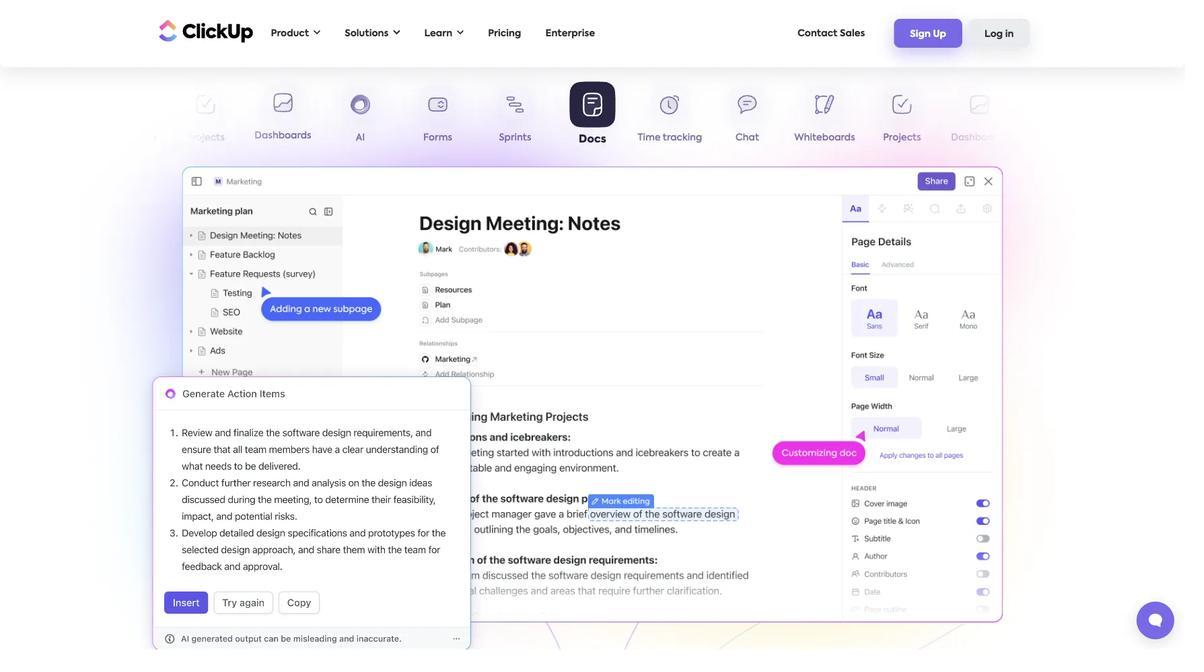 Task type: describe. For each thing, give the bounding box(es) containing it.
enterprise link
[[539, 20, 602, 47]]

ai
[[356, 133, 365, 143]]

time tracking button
[[631, 86, 709, 148]]

sprints
[[499, 133, 531, 143]]

log in link
[[969, 19, 1030, 48]]

up
[[933, 29, 946, 39]]

clickup image
[[155, 18, 253, 44]]

1 horizontal spatial dashboards button
[[941, 86, 1018, 148]]

enterprise
[[546, 29, 595, 38]]

2 projects button from the left
[[864, 86, 941, 148]]

1 projects from the left
[[187, 133, 225, 143]]

chat button
[[709, 86, 786, 148]]

forms button
[[399, 86, 477, 148]]

1 whiteboards button from the left
[[90, 86, 167, 148]]

log in
[[985, 29, 1014, 39]]

dashboards for the leftmost dashboards button
[[255, 131, 311, 141]]

contact
[[798, 29, 838, 38]]

ai button
[[322, 86, 399, 148]]

chat
[[736, 133, 759, 143]]

sprints button
[[477, 86, 554, 148]]

forms
[[423, 133, 452, 143]]

sign
[[910, 29, 931, 39]]

log
[[985, 29, 1003, 39]]

contact sales
[[798, 29, 865, 38]]

learn
[[424, 29, 452, 38]]

1 whiteboards from the left
[[98, 133, 159, 143]]



Task type: locate. For each thing, give the bounding box(es) containing it.
pricing link
[[481, 20, 528, 47]]

time
[[638, 133, 661, 143]]

0 horizontal spatial whiteboards
[[98, 133, 159, 143]]

sales
[[840, 29, 865, 38]]

in
[[1005, 29, 1014, 39]]

learn button
[[418, 20, 471, 47]]

dashboards for dashboards button to the right
[[951, 133, 1008, 143]]

1 horizontal spatial whiteboards
[[794, 133, 855, 143]]

dashboards button
[[244, 84, 322, 146], [941, 86, 1018, 148]]

whiteboards
[[98, 133, 159, 143], [794, 133, 855, 143]]

1 horizontal spatial whiteboards button
[[786, 86, 864, 148]]

pricing
[[488, 29, 521, 38]]

projects
[[187, 133, 225, 143], [883, 133, 921, 143]]

dashboards
[[255, 131, 311, 141], [951, 133, 1008, 143]]

0 horizontal spatial whiteboards button
[[90, 86, 167, 148]]

1 horizontal spatial projects button
[[864, 86, 941, 148]]

0 horizontal spatial dashboards
[[255, 131, 311, 141]]

product
[[271, 29, 309, 38]]

whiteboards button
[[90, 86, 167, 148], [786, 86, 864, 148]]

docs image
[[182, 167, 1003, 623], [135, 361, 488, 651]]

docs button
[[554, 82, 631, 148]]

projects button
[[167, 86, 244, 148], [864, 86, 941, 148]]

tracking
[[663, 133, 702, 143]]

contact sales link
[[791, 20, 872, 47]]

1 projects button from the left
[[167, 86, 244, 148]]

solutions button
[[338, 20, 407, 47]]

docs
[[579, 134, 606, 145]]

sign up button
[[894, 19, 963, 48]]

0 horizontal spatial projects
[[187, 133, 225, 143]]

2 whiteboards button from the left
[[786, 86, 864, 148]]

sign up
[[910, 29, 946, 39]]

1 horizontal spatial projects
[[883, 133, 921, 143]]

solutions
[[345, 29, 389, 38]]

0 horizontal spatial projects button
[[167, 86, 244, 148]]

product button
[[264, 20, 327, 47]]

0 horizontal spatial dashboards button
[[244, 84, 322, 146]]

1 horizontal spatial dashboards
[[951, 133, 1008, 143]]

2 projects from the left
[[883, 133, 921, 143]]

2 whiteboards from the left
[[794, 133, 855, 143]]

time tracking
[[638, 133, 702, 143]]



Task type: vqa. For each thing, say whether or not it's contained in the screenshot.
documents to the bottom
no



